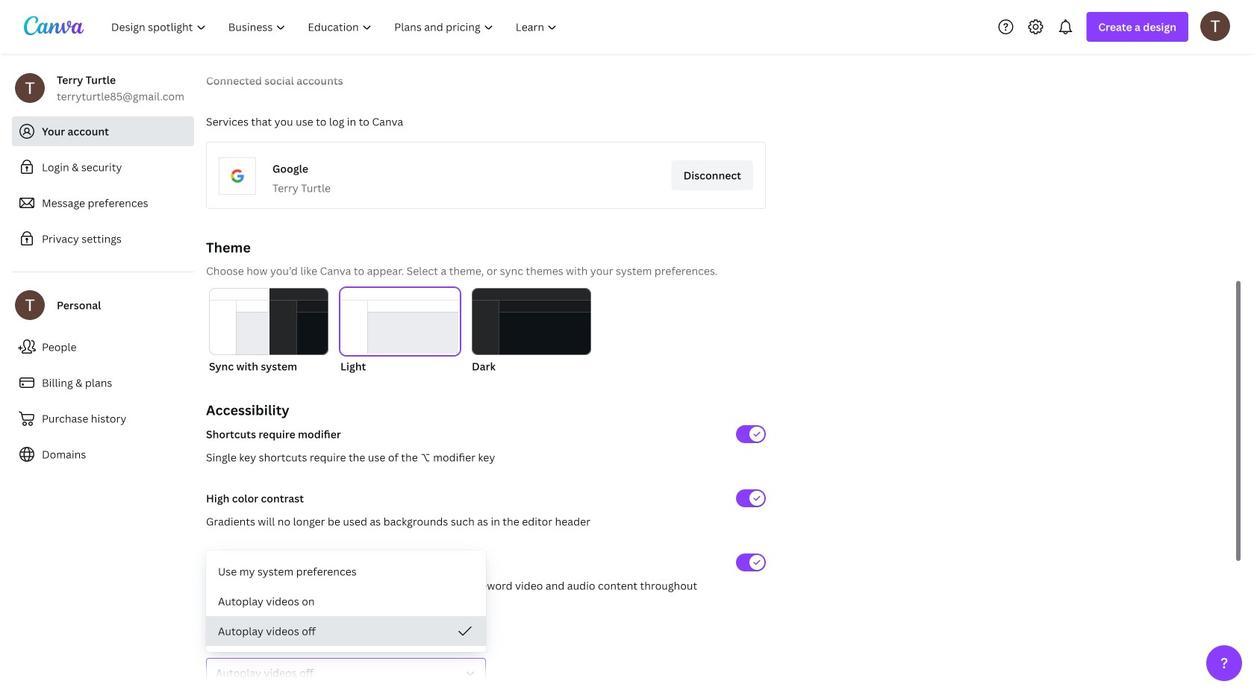 Task type: describe. For each thing, give the bounding box(es) containing it.
3 option from the top
[[206, 617, 486, 646]]

1 option from the top
[[206, 557, 486, 587]]

2 option from the top
[[206, 587, 486, 617]]

terry turtle image
[[1200, 11, 1230, 41]]



Task type: vqa. For each thing, say whether or not it's contained in the screenshot.
second option
yes



Task type: locate. For each thing, give the bounding box(es) containing it.
option
[[206, 557, 486, 587], [206, 587, 486, 617], [206, 617, 486, 646]]

list box
[[206, 557, 486, 646]]

top level navigation element
[[102, 12, 570, 42]]

None button
[[209, 288, 328, 375], [340, 288, 460, 375], [472, 288, 591, 375], [206, 658, 486, 688], [209, 288, 328, 375], [340, 288, 460, 375], [472, 288, 591, 375], [206, 658, 486, 688]]



